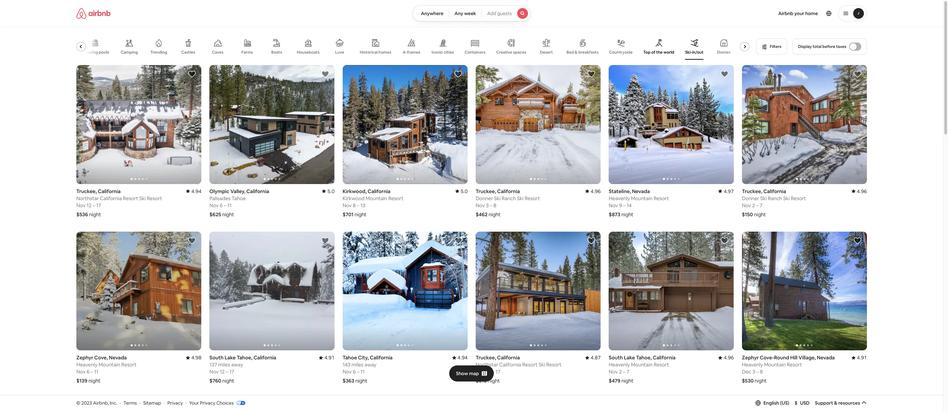 Task type: vqa. For each thing, say whether or not it's contained in the screenshot.
Truckee, California Donner Ski Ranch Ski Resort Nov 2 – 7 $150 night
yes



Task type: describe. For each thing, give the bounding box(es) containing it.
2 for $150
[[753, 202, 755, 208]]

miles inside tahoe city, california 143 miles away nov 6 – 11 $363 night
[[352, 362, 364, 368]]

california inside truckee, california donner ski ranch ski resort nov 3 – 8 $462 night
[[497, 188, 520, 194]]

night inside truckee, california northstar california resort ski resort nov 12 – 17 $536 night
[[89, 211, 101, 217]]

terms link
[[124, 400, 137, 406]]

add to wishlist: tahoe city, california image
[[454, 237, 463, 245]]

2 · from the left
[[140, 400, 141, 406]]

4.91 for zephyr cove-round hill village, nevada heavenly mountain resort dec 3 – 8 $530 night
[[857, 355, 868, 361]]

6 for tahoe city, california 143 miles away nov 6 – 11 $363 night
[[353, 369, 356, 375]]

home
[[806, 10, 819, 16]]

2023
[[81, 400, 92, 406]]

airbnb
[[779, 10, 794, 16]]

california inside south lake tahoe, california 137 miles away nov 12 – 17 $760 night
[[254, 355, 276, 361]]

heavenly inside zephyr cove-round hill village, nevada heavenly mountain resort dec 3 – 8 $530 night
[[742, 362, 764, 368]]

truckee, california northstar california resort ski resort nov 12 – 17 $610 night
[[476, 355, 562, 384]]

kirkwood,
[[343, 188, 367, 194]]

nov inside truckee, california northstar california resort ski resort nov 12 – 17 $610 night
[[476, 369, 485, 375]]

$363
[[343, 378, 354, 384]]

in/out
[[693, 50, 704, 55]]

week
[[465, 10, 477, 16]]

mountain inside the stateline, nevada heavenly mountain resort nov 9 – 14 $873 night
[[631, 195, 653, 201]]

terms · sitemap · privacy ·
[[124, 400, 187, 406]]

display total before taxes button
[[793, 39, 868, 55]]

4.96 for truckee, california donner ski ranch ski resort nov 2 – 7 $150 night
[[857, 188, 868, 194]]

nov inside the stateline, nevada heavenly mountain resort nov 9 – 14 $873 night
[[609, 202, 618, 208]]

bed & breakfasts
[[567, 50, 599, 55]]

before
[[823, 44, 836, 49]]

add to wishlist: truckee, california image for truckee, california northstar california resort ski resort nov 12 – 17 $610 night
[[588, 237, 596, 245]]

night inside zephyr cove-round hill village, nevada heavenly mountain resort dec 3 – 8 $530 night
[[755, 378, 767, 384]]

tahoe inside olympic valley, california palisades tahoe nov 6 – 11 $625 night
[[232, 195, 246, 201]]

palisades
[[209, 195, 231, 201]]

night inside the stateline, nevada heavenly mountain resort nov 9 – 14 $873 night
[[622, 211, 634, 217]]

ski for truckee, california donner ski ranch ski resort nov 3 – 8 $462 night
[[517, 195, 524, 201]]

6 inside olympic valley, california palisades tahoe nov 6 – 11 $625 night
[[220, 202, 223, 208]]

stateline,
[[609, 188, 631, 194]]

$701
[[343, 211, 354, 217]]

california inside tahoe city, california 143 miles away nov 6 – 11 $363 night
[[370, 355, 393, 361]]

8 inside zephyr cove-round hill village, nevada heavenly mountain resort dec 3 – 8 $530 night
[[760, 369, 763, 375]]

11 for zephyr cove, nevada heavenly mountain resort nov 6 – 11 $139 night
[[94, 369, 98, 375]]

airbnb,
[[93, 400, 109, 406]]

nov inside south lake tahoe, california 137 miles away nov 12 – 17 $760 night
[[209, 369, 219, 375]]

filters
[[770, 44, 782, 49]]

heavenly inside zephyr cove, nevada heavenly mountain resort nov 6 – 11 $139 night
[[76, 362, 97, 368]]

cove,
[[94, 355, 108, 361]]

– inside zephyr cove, nevada heavenly mountain resort nov 6 – 11 $139 night
[[91, 369, 93, 375]]

$
[[795, 400, 798, 406]]

17 for $760
[[229, 369, 234, 375]]

$873
[[609, 211, 621, 217]]

truckee, for truckee, california northstar california resort ski resort nov 12 – 17 $536 night
[[76, 188, 97, 194]]

inc.
[[110, 400, 117, 406]]

– inside truckee, california donner ski ranch ski resort nov 2 – 7 $150 night
[[757, 202, 759, 208]]

143
[[343, 362, 351, 368]]

1 horizontal spatial add to wishlist: south lake tahoe, california image
[[721, 237, 729, 245]]

containers
[[465, 50, 486, 55]]

add guests
[[488, 10, 512, 16]]

south for heavenly
[[609, 355, 623, 361]]

4.91 out of 5 average rating image
[[319, 355, 335, 361]]

terms
[[124, 400, 137, 406]]

mountain inside 'south lake tahoe, california heavenly mountain resort nov 2 – 7 $479 night'
[[631, 362, 653, 368]]

desert
[[540, 50, 553, 55]]

night inside 'south lake tahoe, california heavenly mountain resort nov 2 – 7 $479 night'
[[622, 378, 634, 384]]

zephyr for zephyr cove-round hill village, nevada heavenly mountain resort dec 3 – 8 $530 night
[[742, 355, 759, 361]]

4.94 out of 5 average rating image
[[186, 188, 201, 194]]

any week button
[[449, 5, 482, 21]]

resort inside truckee, california donner ski ranch ski resort nov 2 – 7 $150 night
[[791, 195, 807, 201]]

sitemap link
[[143, 400, 161, 406]]

sitemap
[[143, 400, 161, 406]]

round
[[774, 355, 790, 361]]

night inside truckee, california donner ski ranch ski resort nov 3 – 8 $462 night
[[489, 211, 501, 217]]

olympic
[[209, 188, 229, 194]]

resources
[[839, 400, 861, 406]]

1 privacy from the left
[[168, 400, 183, 406]]

california inside 'south lake tahoe, california heavenly mountain resort nov 2 – 7 $479 night'
[[653, 355, 676, 361]]

13
[[361, 202, 366, 208]]

california inside truckee, california donner ski ranch ski resort nov 2 – 7 $150 night
[[764, 188, 787, 194]]

add guests button
[[482, 5, 531, 21]]

resort inside zephyr cove-round hill village, nevada heavenly mountain resort dec 3 – 8 $530 night
[[787, 362, 803, 368]]

lake for miles
[[225, 355, 236, 361]]

truckee, california donner ski ranch ski resort nov 2 – 7 $150 night
[[742, 188, 807, 217]]

4.98 out of 5 average rating image
[[186, 355, 201, 361]]

$139
[[76, 378, 87, 384]]

add to wishlist: truckee, california image for truckee, california donner ski ranch ski resort nov 3 – 8 $462 night
[[588, 70, 596, 78]]

northstar for $610
[[476, 362, 498, 368]]

add to wishlist: zephyr cove-round hill village, nevada image
[[854, 237, 862, 245]]

– inside truckee, california northstar california resort ski resort nov 12 – 17 $536 night
[[93, 202, 95, 208]]

3 inside truckee, california donner ski ranch ski resort nov 3 – 8 $462 night
[[486, 202, 489, 208]]

california inside "kirkwood, california kirkwood mountain resort nov 8 – 13 $701 night"
[[368, 188, 391, 194]]

resort inside truckee, california donner ski ranch ski resort nov 3 – 8 $462 night
[[525, 195, 540, 201]]

nov inside 'south lake tahoe, california heavenly mountain resort nov 2 – 7 $479 night'
[[609, 369, 618, 375]]

0 horizontal spatial add to wishlist: south lake tahoe, california image
[[188, 403, 196, 411]]

breakfasts
[[579, 50, 599, 55]]

anywhere button
[[413, 5, 450, 21]]

taxes
[[837, 44, 847, 49]]

nov inside "kirkwood, california kirkwood mountain resort nov 8 – 13 $701 night"
[[343, 202, 352, 208]]

cities
[[444, 50, 454, 55]]

add to wishlist: olympic valley, california image
[[321, 70, 329, 78]]

truckee, for truckee, california donner ski ranch ski resort nov 2 – 7 $150 night
[[742, 188, 763, 194]]

© 2023 airbnb, inc. ·
[[76, 400, 121, 406]]

guests
[[498, 10, 512, 16]]

show map button
[[450, 365, 494, 381]]

english (us)
[[764, 400, 790, 406]]

cove-
[[760, 355, 774, 361]]

frames
[[407, 50, 420, 55]]

3 · from the left
[[164, 400, 165, 406]]

night inside zephyr cove, nevada heavenly mountain resort nov 6 – 11 $139 night
[[88, 378, 100, 384]]

choices
[[217, 400, 234, 406]]

7 for heavenly
[[627, 369, 630, 375]]

& for support
[[835, 400, 838, 406]]

4 · from the left
[[186, 400, 187, 406]]

show
[[456, 370, 469, 376]]

castles
[[181, 50, 195, 55]]

airbnb your home link
[[775, 6, 823, 20]]

profile element
[[539, 0, 868, 27]]

resort inside the stateline, nevada heavenly mountain resort nov 9 – 14 $873 night
[[654, 195, 669, 201]]

top
[[644, 50, 651, 55]]

spaces
[[513, 50, 527, 55]]

$760
[[209, 378, 221, 384]]

night inside "kirkwood, california kirkwood mountain resort nov 8 – 13 $701 night"
[[355, 211, 367, 217]]

usd
[[801, 400, 810, 406]]

– inside zephyr cove-round hill village, nevada heavenly mountain resort dec 3 – 8 $530 night
[[757, 369, 759, 375]]

donner for 2
[[742, 195, 760, 201]]

historical
[[360, 50, 378, 55]]

ski for truckee, california northstar california resort ski resort nov 12 – 17 $536 night
[[139, 195, 146, 201]]

kirkwood
[[343, 195, 365, 201]]

3 inside zephyr cove-round hill village, nevada heavenly mountain resort dec 3 – 8 $530 night
[[753, 369, 756, 375]]

map
[[469, 370, 479, 376]]

tahoe city, california 143 miles away nov 6 – 11 $363 night
[[343, 355, 393, 384]]

farms
[[242, 50, 253, 55]]

tahoe inside tahoe city, california 143 miles away nov 6 – 11 $363 night
[[343, 355, 357, 361]]

nov inside tahoe city, california 143 miles away nov 6 – 11 $363 night
[[343, 369, 352, 375]]

away inside south lake tahoe, california 137 miles away nov 12 – 17 $760 night
[[231, 362, 243, 368]]

bed
[[567, 50, 574, 55]]

english (us) button
[[756, 400, 790, 406]]

south lake tahoe, california heavenly mountain resort nov 2 – 7 $479 night
[[609, 355, 676, 384]]

2 horizontal spatial add to wishlist: south lake tahoe, california image
[[854, 403, 862, 411]]

©
[[76, 400, 80, 406]]

miles inside south lake tahoe, california 137 miles away nov 12 – 17 $760 night
[[218, 362, 230, 368]]

any
[[455, 10, 464, 16]]

your privacy choices link
[[189, 400, 245, 406]]

filters button
[[757, 39, 788, 55]]

support & resources
[[816, 400, 861, 406]]

nevada inside the stateline, nevada heavenly mountain resort nov 9 – 14 $873 night
[[632, 188, 650, 194]]

$ usd
[[795, 400, 810, 406]]

a-frames
[[403, 50, 420, 55]]

california inside olympic valley, california palisades tahoe nov 6 – 11 $625 night
[[246, 188, 269, 194]]

south lake tahoe, california 137 miles away nov 12 – 17 $760 night
[[209, 355, 276, 384]]

privacy link
[[168, 400, 183, 406]]

resort inside zephyr cove, nevada heavenly mountain resort nov 6 – 11 $139 night
[[121, 362, 136, 368]]

english
[[764, 400, 780, 406]]

$625
[[209, 211, 221, 217]]

4.96 for truckee, california donner ski ranch ski resort nov 3 – 8 $462 night
[[591, 188, 601, 194]]

amazing
[[81, 50, 98, 55]]

night inside truckee, california donner ski ranch ski resort nov 2 – 7 $150 night
[[754, 211, 766, 217]]

ranch for 7
[[768, 195, 783, 201]]

iconic
[[432, 50, 443, 55]]



Task type: locate. For each thing, give the bounding box(es) containing it.
$610
[[476, 378, 487, 384]]

ski inside truckee, california northstar california resort ski resort nov 12 – 17 $536 night
[[139, 195, 146, 201]]

resort inside "kirkwood, california kirkwood mountain resort nov 8 – 13 $701 night"
[[388, 195, 404, 201]]

night
[[89, 211, 101, 217], [222, 211, 234, 217], [489, 211, 501, 217], [622, 211, 634, 217], [355, 211, 367, 217], [754, 211, 766, 217], [88, 378, 100, 384], [222, 378, 234, 384], [488, 378, 500, 384], [622, 378, 634, 384], [355, 378, 367, 384], [755, 378, 767, 384]]

0 horizontal spatial 12
[[87, 202, 91, 208]]

away inside tahoe city, california 143 miles away nov 6 – 11 $363 night
[[365, 362, 377, 368]]

olympic valley, california palisades tahoe nov 6 – 11 $625 night
[[209, 188, 269, 217]]

1 tahoe, from the left
[[237, 355, 252, 361]]

heavenly up '$479'
[[609, 362, 630, 368]]

0 horizontal spatial ranch
[[502, 195, 516, 201]]

0 vertical spatial &
[[575, 50, 578, 55]]

nevada inside zephyr cove, nevada heavenly mountain resort nov 6 – 11 $139 night
[[109, 355, 127, 361]]

0 horizontal spatial donner
[[476, 195, 493, 201]]

a-
[[403, 50, 407, 55]]

$536
[[76, 211, 88, 217]]

show map
[[456, 370, 479, 376]]

6 inside zephyr cove, nevada heavenly mountain resort nov 6 – 11 $139 night
[[87, 369, 89, 375]]

–
[[93, 202, 95, 208], [224, 202, 226, 208], [490, 202, 493, 208], [623, 202, 626, 208], [357, 202, 360, 208], [757, 202, 759, 208], [91, 369, 93, 375], [226, 369, 228, 375], [492, 369, 495, 375], [623, 369, 626, 375], [357, 369, 360, 375], [757, 369, 759, 375]]

4.96 for south lake tahoe, california heavenly mountain resort nov 2 – 7 $479 night
[[724, 355, 734, 361]]

nov up $701
[[343, 202, 352, 208]]

homes
[[379, 50, 392, 55]]

1 5.0 from the left
[[328, 188, 335, 194]]

night right $530
[[755, 378, 767, 384]]

4.97 out of 5 average rating image
[[719, 188, 734, 194]]

ski inside truckee, california northstar california resort ski resort nov 12 – 17 $610 night
[[539, 362, 545, 368]]

2 horizontal spatial 11
[[361, 369, 365, 375]]

·
[[120, 400, 121, 406], [140, 400, 141, 406], [164, 400, 165, 406], [186, 400, 187, 406]]

zephyr
[[76, 355, 93, 361], [742, 355, 759, 361]]

0 horizontal spatial 5.0
[[328, 188, 335, 194]]

nov inside truckee, california donner ski ranch ski resort nov 3 – 8 $462 night
[[476, 202, 485, 208]]

1 south from the left
[[209, 355, 224, 361]]

privacy left your at the left bottom of the page
[[168, 400, 183, 406]]

pools
[[99, 50, 109, 55]]

12 for $760
[[220, 369, 225, 375]]

0 horizontal spatial 6
[[87, 369, 89, 375]]

0 horizontal spatial 4.96 out of 5 average rating image
[[586, 188, 601, 194]]

airbnb your home
[[779, 10, 819, 16]]

12 up the $610
[[486, 369, 491, 375]]

tahoe down valley,
[[232, 195, 246, 201]]

6
[[220, 202, 223, 208], [87, 369, 89, 375], [353, 369, 356, 375]]

night inside truckee, california northstar california resort ski resort nov 12 – 17 $610 night
[[488, 378, 500, 384]]

3
[[486, 202, 489, 208], [753, 369, 756, 375]]

add to wishlist: truckee, california image for truckee, california donner ski ranch ski resort nov 2 – 7 $150 night
[[854, 70, 862, 78]]

11 inside tahoe city, california 143 miles away nov 6 – 11 $363 night
[[361, 369, 365, 375]]

4.91
[[325, 355, 335, 361], [857, 355, 868, 361]]

nov up $150
[[742, 202, 752, 208]]

3 right the dec
[[753, 369, 756, 375]]

4.91 out of 5 average rating image
[[852, 355, 868, 361]]

group
[[76, 34, 753, 60], [76, 65, 201, 184], [209, 65, 335, 184], [343, 65, 468, 184], [476, 65, 601, 184], [609, 65, 734, 184], [742, 65, 868, 184], [76, 232, 201, 350], [209, 232, 335, 350], [343, 232, 468, 350], [476, 232, 601, 350], [609, 232, 734, 350], [742, 232, 868, 350], [76, 398, 201, 411], [209, 398, 335, 411], [343, 398, 468, 411], [343, 398, 468, 411], [476, 398, 601, 411], [476, 398, 601, 411], [609, 398, 734, 411], [609, 398, 734, 411], [742, 398, 868, 411]]

1 horizontal spatial 3
[[753, 369, 756, 375]]

truckee, inside truckee, california northstar california resort ski resort nov 12 – 17 $610 night
[[476, 355, 496, 361]]

– inside "kirkwood, california kirkwood mountain resort nov 8 – 13 $701 night"
[[357, 202, 360, 208]]

add to wishlist: south lake tahoe, california image
[[721, 237, 729, 245], [188, 403, 196, 411], [854, 403, 862, 411]]

12 inside south lake tahoe, california 137 miles away nov 12 – 17 $760 night
[[220, 369, 225, 375]]

0 vertical spatial 3
[[486, 202, 489, 208]]

4.94 for tahoe city, california 143 miles away nov 6 – 11 $363 night
[[458, 355, 468, 361]]

night right $363
[[355, 378, 367, 384]]

south
[[209, 355, 224, 361], [609, 355, 623, 361]]

4.94 up 'show'
[[458, 355, 468, 361]]

ranch for 8
[[502, 195, 516, 201]]

nov inside olympic valley, california palisades tahoe nov 6 – 11 $625 night
[[209, 202, 219, 208]]

1 horizontal spatial donner
[[742, 195, 760, 201]]

2 lake from the left
[[624, 355, 635, 361]]

1 ranch from the left
[[502, 195, 516, 201]]

tahoe, inside 'south lake tahoe, california heavenly mountain resort nov 2 – 7 $479 night'
[[636, 355, 652, 361]]

nov down the 143
[[343, 369, 352, 375]]

1 4.96 out of 5 average rating image from the left
[[586, 188, 601, 194]]

2 4.96 out of 5 average rating image from the left
[[852, 188, 868, 194]]

countryside
[[610, 50, 633, 55]]

northstar inside truckee, california northstar california resort ski resort nov 12 – 17 $536 night
[[76, 195, 99, 201]]

2 for $479
[[619, 369, 622, 375]]

– inside olympic valley, california palisades tahoe nov 6 – 11 $625 night
[[224, 202, 226, 208]]

(us)
[[781, 400, 790, 406]]

5.0 for olympic valley, california palisades tahoe nov 6 – 11 $625 night
[[328, 188, 335, 194]]

truckee, california donner ski ranch ski resort nov 3 – 8 $462 night
[[476, 188, 540, 217]]

0 horizontal spatial 4.91
[[325, 355, 335, 361]]

zephyr up the dec
[[742, 355, 759, 361]]

support
[[816, 400, 834, 406]]

display
[[799, 44, 812, 49]]

5.0 for kirkwood, california kirkwood mountain resort nov 8 – 13 $701 night
[[461, 188, 468, 194]]

truckee, inside truckee, california northstar california resort ski resort nov 12 – 17 $536 night
[[76, 188, 97, 194]]

south inside 'south lake tahoe, california heavenly mountain resort nov 2 – 7 $479 night'
[[609, 355, 623, 361]]

mountain inside zephyr cove, nevada heavenly mountain resort nov 6 – 11 $139 night
[[99, 362, 120, 368]]

night right the $610
[[488, 378, 500, 384]]

ranch inside truckee, california donner ski ranch ski resort nov 3 – 8 $462 night
[[502, 195, 516, 201]]

historical homes
[[360, 50, 392, 55]]

– inside south lake tahoe, california 137 miles away nov 12 – 17 $760 night
[[226, 369, 228, 375]]

0 vertical spatial tahoe
[[232, 195, 246, 201]]

night right $536
[[89, 211, 101, 217]]

$150
[[742, 211, 753, 217]]

valley,
[[230, 188, 245, 194]]

$479
[[609, 378, 621, 384]]

night right $760
[[222, 378, 234, 384]]

1 away from the left
[[231, 362, 243, 368]]

zephyr left cove,
[[76, 355, 93, 361]]

0 horizontal spatial 4.94
[[191, 188, 201, 194]]

domes
[[718, 50, 731, 55]]

iconic cities
[[432, 50, 454, 55]]

0 vertical spatial 2
[[753, 202, 755, 208]]

away down the city,
[[365, 362, 377, 368]]

zephyr inside zephyr cove, nevada heavenly mountain resort nov 6 – 11 $139 night
[[76, 355, 93, 361]]

truckee, inside truckee, california donner ski ranch ski resort nov 2 – 7 $150 night
[[742, 188, 763, 194]]

4.94 left olympic
[[191, 188, 201, 194]]

night inside south lake tahoe, california 137 miles away nov 12 – 17 $760 night
[[222, 378, 234, 384]]

14
[[627, 202, 632, 208]]

truckee, up $462
[[476, 188, 496, 194]]

1 horizontal spatial northstar
[[476, 362, 498, 368]]

– inside the stateline, nevada heavenly mountain resort nov 9 – 14 $873 night
[[623, 202, 626, 208]]

truckee, inside truckee, california donner ski ranch ski resort nov 3 – 8 $462 night
[[476, 188, 496, 194]]

$530
[[742, 378, 754, 384]]

1 horizontal spatial 4.91
[[857, 355, 868, 361]]

2 donner from the left
[[742, 195, 760, 201]]

1 · from the left
[[120, 400, 121, 406]]

12 inside truckee, california northstar california resort ski resort nov 12 – 17 $536 night
[[87, 202, 91, 208]]

truckee, for truckee, california northstar california resort ski resort nov 12 – 17 $610 night
[[476, 355, 496, 361]]

nov up $625
[[209, 202, 219, 208]]

1 vertical spatial tahoe
[[343, 355, 357, 361]]

2 away from the left
[[365, 362, 377, 368]]

1 lake from the left
[[225, 355, 236, 361]]

2 horizontal spatial 12
[[486, 369, 491, 375]]

tahoe,
[[237, 355, 252, 361], [636, 355, 652, 361]]

4.91 for south lake tahoe, california 137 miles away nov 12 – 17 $760 night
[[325, 355, 335, 361]]

7 inside truckee, california donner ski ranch ski resort nov 2 – 7 $150 night
[[760, 202, 763, 208]]

nevada right "stateline,"
[[632, 188, 650, 194]]

2
[[753, 202, 755, 208], [619, 369, 622, 375]]

& right support
[[835, 400, 838, 406]]

nevada inside zephyr cove-round hill village, nevada heavenly mountain resort dec 3 – 8 $530 night
[[817, 355, 835, 361]]

2 4.91 from the left
[[857, 355, 868, 361]]

0 horizontal spatial nevada
[[109, 355, 127, 361]]

0 horizontal spatial south
[[209, 355, 224, 361]]

night right '$479'
[[622, 378, 634, 384]]

nov up '$479'
[[609, 369, 618, 375]]

night down 14
[[622, 211, 634, 217]]

donner
[[476, 195, 493, 201], [742, 195, 760, 201]]

11 down the city,
[[361, 369, 365, 375]]

1 horizontal spatial privacy
[[200, 400, 216, 406]]

7 for ranch
[[760, 202, 763, 208]]

donner up $462
[[476, 195, 493, 201]]

2 zephyr from the left
[[742, 355, 759, 361]]

northstar up $536
[[76, 195, 99, 201]]

california
[[98, 188, 121, 194], [246, 188, 269, 194], [497, 188, 520, 194], [368, 188, 391, 194], [764, 188, 787, 194], [100, 195, 122, 201], [254, 355, 276, 361], [497, 355, 520, 361], [653, 355, 676, 361], [370, 355, 393, 361], [499, 362, 521, 368]]

ski for truckee, california donner ski ranch ski resort nov 2 – 7 $150 night
[[784, 195, 790, 201]]

1 horizontal spatial ranch
[[768, 195, 783, 201]]

1 vertical spatial 3
[[753, 369, 756, 375]]

zephyr inside zephyr cove-round hill village, nevada heavenly mountain resort dec 3 – 8 $530 night
[[742, 355, 759, 361]]

6 inside tahoe city, california 143 miles away nov 6 – 11 $363 night
[[353, 369, 356, 375]]

lake inside 'south lake tahoe, california heavenly mountain resort nov 2 – 7 $479 night'
[[624, 355, 635, 361]]

add to wishlist: kirkwood, california image
[[454, 70, 463, 78]]

1 vertical spatial 4.94
[[458, 355, 468, 361]]

6 down palisades
[[220, 202, 223, 208]]

heavenly up the dec
[[742, 362, 764, 368]]

top of the world
[[644, 50, 675, 55]]

nov up $462
[[476, 202, 485, 208]]

11 for tahoe city, california 143 miles away nov 6 – 11 $363 night
[[361, 369, 365, 375]]

3 up $462
[[486, 202, 489, 208]]

1 horizontal spatial 17
[[229, 369, 234, 375]]

1 horizontal spatial &
[[835, 400, 838, 406]]

camping
[[121, 50, 138, 55]]

tahoe
[[232, 195, 246, 201], [343, 355, 357, 361]]

nov up the $610
[[476, 369, 485, 375]]

nov inside truckee, california donner ski ranch ski resort nov 2 – 7 $150 night
[[742, 202, 752, 208]]

ranch
[[502, 195, 516, 201], [768, 195, 783, 201]]

4.96 out of 5 average rating image for truckee, california donner ski ranch ski resort nov 2 – 7 $150 night
[[852, 188, 868, 194]]

stateline, nevada heavenly mountain resort nov 9 – 14 $873 night
[[609, 188, 669, 217]]

your
[[795, 10, 805, 16]]

4.94 for truckee, california northstar california resort ski resort nov 12 – 17 $536 night
[[191, 188, 201, 194]]

1 horizontal spatial miles
[[352, 362, 364, 368]]

2 ranch from the left
[[768, 195, 783, 201]]

1 horizontal spatial lake
[[624, 355, 635, 361]]

0 horizontal spatial tahoe,
[[237, 355, 252, 361]]

6 up $363
[[353, 369, 356, 375]]

8 inside "kirkwood, california kirkwood mountain resort nov 8 – 13 $701 night"
[[353, 202, 356, 208]]

0 horizontal spatial 4.96
[[591, 188, 601, 194]]

nevada
[[632, 188, 650, 194], [109, 355, 127, 361], [817, 355, 835, 361]]

nevada right village,
[[817, 355, 835, 361]]

0 horizontal spatial 8
[[353, 202, 356, 208]]

truckee, california northstar california resort ski resort nov 12 – 17 $536 night
[[76, 188, 162, 217]]

12 inside truckee, california northstar california resort ski resort nov 12 – 17 $610 night
[[486, 369, 491, 375]]

$462
[[476, 211, 488, 217]]

4.96 out of 5 average rating image
[[719, 355, 734, 361]]

1 miles from the left
[[218, 362, 230, 368]]

0 horizontal spatial lake
[[225, 355, 236, 361]]

0 horizontal spatial 17
[[96, 202, 101, 208]]

12 for $536
[[87, 202, 91, 208]]

0 horizontal spatial 7
[[627, 369, 630, 375]]

1 horizontal spatial 11
[[227, 202, 232, 208]]

away right the '137'
[[231, 362, 243, 368]]

night inside olympic valley, california palisades tahoe nov 6 – 11 $625 night
[[222, 211, 234, 217]]

creative spaces
[[496, 50, 527, 55]]

northstar up 'map' at bottom
[[476, 362, 498, 368]]

· right inc.
[[120, 400, 121, 406]]

heavenly down cove,
[[76, 362, 97, 368]]

amazing pools
[[81, 50, 109, 55]]

city,
[[358, 355, 369, 361]]

nov down the '137'
[[209, 369, 219, 375]]

2 privacy from the left
[[200, 400, 216, 406]]

2 horizontal spatial nevada
[[817, 355, 835, 361]]

0 vertical spatial 7
[[760, 202, 763, 208]]

add to wishlist: south lake tahoe, california image
[[321, 237, 329, 245]]

17 inside truckee, california northstar california resort ski resort nov 12 – 17 $610 night
[[496, 369, 501, 375]]

houseboats
[[297, 50, 320, 55]]

7
[[760, 202, 763, 208], [627, 369, 630, 375]]

truckee, up 'map' at bottom
[[476, 355, 496, 361]]

1 vertical spatial 2
[[619, 369, 622, 375]]

1 zephyr from the left
[[76, 355, 93, 361]]

4.96 out of 5 average rating image for truckee, california donner ski ranch ski resort nov 3 – 8 $462 night
[[586, 188, 601, 194]]

0 horizontal spatial 11
[[94, 369, 98, 375]]

add to wishlist: stateline, nevada image
[[721, 70, 729, 78]]

1 horizontal spatial 4.94
[[458, 355, 468, 361]]

· left privacy link
[[164, 400, 165, 406]]

2 horizontal spatial 17
[[496, 369, 501, 375]]

south up the '137'
[[209, 355, 224, 361]]

mountain inside "kirkwood, california kirkwood mountain resort nov 8 – 13 $701 night"
[[366, 195, 387, 201]]

& right bed
[[575, 50, 578, 55]]

2 up '$479'
[[619, 369, 622, 375]]

heavenly down "stateline,"
[[609, 195, 630, 201]]

creative
[[496, 50, 512, 55]]

12 for $610
[[486, 369, 491, 375]]

1 horizontal spatial nevada
[[632, 188, 650, 194]]

support & resources button
[[816, 400, 868, 406]]

17 for $536
[[96, 202, 101, 208]]

0 horizontal spatial zephyr
[[76, 355, 93, 361]]

1 horizontal spatial 4.96
[[724, 355, 734, 361]]

mountain inside zephyr cove-round hill village, nevada heavenly mountain resort dec 3 – 8 $530 night
[[765, 362, 786, 368]]

– inside truckee, california donner ski ranch ski resort nov 3 – 8 $462 night
[[490, 202, 493, 208]]

1 donner from the left
[[476, 195, 493, 201]]

south inside south lake tahoe, california 137 miles away nov 12 – 17 $760 night
[[209, 355, 224, 361]]

1 horizontal spatial 4.96 out of 5 average rating image
[[852, 188, 868, 194]]

heavenly
[[609, 195, 630, 201], [76, 362, 97, 368], [609, 362, 630, 368], [742, 362, 764, 368]]

4.96 out of 5 average rating image
[[586, 188, 601, 194], [852, 188, 868, 194]]

2 horizontal spatial 8
[[760, 369, 763, 375]]

1 4.91 from the left
[[325, 355, 335, 361]]

northstar for $536
[[76, 195, 99, 201]]

0 horizontal spatial away
[[231, 362, 243, 368]]

137
[[209, 362, 217, 368]]

4.94
[[191, 188, 201, 194], [458, 355, 468, 361]]

miles down the city,
[[352, 362, 364, 368]]

privacy right your at the left bottom of the page
[[200, 400, 216, 406]]

12 up $536
[[87, 202, 91, 208]]

1 horizontal spatial 6
[[220, 202, 223, 208]]

2 up $150
[[753, 202, 755, 208]]

11 down palisades
[[227, 202, 232, 208]]

4.87
[[591, 355, 601, 361]]

1 horizontal spatial 12
[[220, 369, 225, 375]]

truckee, for truckee, california donner ski ranch ski resort nov 3 – 8 $462 night
[[476, 188, 496, 194]]

group containing houseboats
[[76, 34, 753, 60]]

1 horizontal spatial tahoe
[[343, 355, 357, 361]]

11 down cove,
[[94, 369, 98, 375]]

12 up $760
[[220, 369, 225, 375]]

south for 137
[[209, 355, 224, 361]]

northstar inside truckee, california northstar california resort ski resort nov 12 – 17 $610 night
[[476, 362, 498, 368]]

add to wishlist: zephyr cove, nevada image
[[188, 237, 196, 245]]

7 inside 'south lake tahoe, california heavenly mountain resort nov 2 – 7 $479 night'
[[627, 369, 630, 375]]

1 vertical spatial 7
[[627, 369, 630, 375]]

nov
[[76, 202, 85, 208], [209, 202, 219, 208], [476, 202, 485, 208], [609, 202, 618, 208], [343, 202, 352, 208], [742, 202, 752, 208], [76, 369, 85, 375], [209, 369, 219, 375], [476, 369, 485, 375], [609, 369, 618, 375], [343, 369, 352, 375]]

lake
[[225, 355, 236, 361], [624, 355, 635, 361]]

0 horizontal spatial 2
[[619, 369, 622, 375]]

zephyr cove, nevada heavenly mountain resort nov 6 – 11 $139 night
[[76, 355, 136, 384]]

11 inside zephyr cove, nevada heavenly mountain resort nov 6 – 11 $139 night
[[94, 369, 98, 375]]

17 for $610
[[496, 369, 501, 375]]

truckee, right 4.97
[[742, 188, 763, 194]]

2 south from the left
[[609, 355, 623, 361]]

nov inside zephyr cove, nevada heavenly mountain resort nov 6 – 11 $139 night
[[76, 369, 85, 375]]

your privacy choices
[[189, 400, 234, 406]]

none search field containing anywhere
[[413, 5, 531, 21]]

ski-in/out
[[686, 50, 704, 55]]

nov up $536
[[76, 202, 85, 208]]

night inside tahoe city, california 143 miles away nov 6 – 11 $363 night
[[355, 378, 367, 384]]

0 horizontal spatial privacy
[[168, 400, 183, 406]]

6 for zephyr cove, nevada heavenly mountain resort nov 6 – 11 $139 night
[[87, 369, 89, 375]]

lake for mountain
[[624, 355, 635, 361]]

0 horizontal spatial tahoe
[[232, 195, 246, 201]]

miles right the '137'
[[218, 362, 230, 368]]

night down 13
[[355, 211, 367, 217]]

· left your at the left bottom of the page
[[186, 400, 187, 406]]

1 horizontal spatial away
[[365, 362, 377, 368]]

1 vertical spatial &
[[835, 400, 838, 406]]

2 horizontal spatial 6
[[353, 369, 356, 375]]

2 tahoe, from the left
[[636, 355, 652, 361]]

& for bed
[[575, 50, 578, 55]]

village,
[[799, 355, 816, 361]]

0 vertical spatial 4.94
[[191, 188, 201, 194]]

1 vertical spatial northstar
[[476, 362, 498, 368]]

zephyr for zephyr cove, nevada heavenly mountain resort nov 6 – 11 $139 night
[[76, 355, 93, 361]]

dec
[[742, 369, 752, 375]]

8 inside truckee, california donner ski ranch ski resort nov 3 – 8 $462 night
[[494, 202, 497, 208]]

2 inside truckee, california donner ski ranch ski resort nov 2 – 7 $150 night
[[753, 202, 755, 208]]

resort inside 'south lake tahoe, california heavenly mountain resort nov 2 – 7 $479 night'
[[654, 362, 669, 368]]

11
[[227, 202, 232, 208], [94, 369, 98, 375], [361, 369, 365, 375]]

the
[[657, 50, 663, 55]]

& inside group
[[575, 50, 578, 55]]

night right $139
[[88, 378, 100, 384]]

6 up $139
[[87, 369, 89, 375]]

17 inside truckee, california northstar california resort ski resort nov 12 – 17 $536 night
[[96, 202, 101, 208]]

1 horizontal spatial tahoe,
[[636, 355, 652, 361]]

1 horizontal spatial zephyr
[[742, 355, 759, 361]]

heavenly inside 'south lake tahoe, california heavenly mountain resort nov 2 – 7 $479 night'
[[609, 362, 630, 368]]

nevada right cove,
[[109, 355, 127, 361]]

4.87 out of 5 average rating image
[[586, 355, 601, 361]]

donner for 3
[[476, 195, 493, 201]]

1 horizontal spatial 5.0
[[461, 188, 468, 194]]

donner up $150
[[742, 195, 760, 201]]

ranch inside truckee, california donner ski ranch ski resort nov 2 – 7 $150 night
[[768, 195, 783, 201]]

caves
[[212, 50, 223, 55]]

2 horizontal spatial 4.96
[[857, 188, 868, 194]]

your
[[189, 400, 199, 406]]

nov up $139
[[76, 369, 85, 375]]

truckee, up $536
[[76, 188, 97, 194]]

– inside truckee, california northstar california resort ski resort nov 12 – 17 $610 night
[[492, 369, 495, 375]]

night right $625
[[222, 211, 234, 217]]

tahoe, for resort
[[636, 355, 652, 361]]

lake inside south lake tahoe, california 137 miles away nov 12 – 17 $760 night
[[225, 355, 236, 361]]

nov inside truckee, california northstar california resort ski resort nov 12 – 17 $536 night
[[76, 202, 85, 208]]

northstar
[[76, 195, 99, 201], [476, 362, 498, 368]]

night right $150
[[754, 211, 766, 217]]

0 vertical spatial northstar
[[76, 195, 99, 201]]

south right '4.87'
[[609, 355, 623, 361]]

None search field
[[413, 5, 531, 21]]

1 horizontal spatial south
[[609, 355, 623, 361]]

5.0 out of 5 average rating image
[[322, 188, 335, 194]]

tahoe, for away
[[237, 355, 252, 361]]

heavenly inside the stateline, nevada heavenly mountain resort nov 9 – 14 $873 night
[[609, 195, 630, 201]]

2 inside 'south lake tahoe, california heavenly mountain resort nov 2 – 7 $479 night'
[[619, 369, 622, 375]]

4.94 out of 5 average rating image
[[452, 355, 468, 361]]

0 horizontal spatial northstar
[[76, 195, 99, 201]]

0 horizontal spatial &
[[575, 50, 578, 55]]

ski for truckee, california northstar california resort ski resort nov 12 – 17 $610 night
[[539, 362, 545, 368]]

1 horizontal spatial 2
[[753, 202, 755, 208]]

tahoe, inside south lake tahoe, california 137 miles away nov 12 – 17 $760 night
[[237, 355, 252, 361]]

– inside 'south lake tahoe, california heavenly mountain resort nov 2 – 7 $479 night'
[[623, 369, 626, 375]]

– inside tahoe city, california 143 miles away nov 6 – 11 $363 night
[[357, 369, 360, 375]]

nov left 9
[[609, 202, 618, 208]]

add to wishlist: truckee, california image for truckee, california northstar california resort ski resort nov 12 – 17 $536 night
[[188, 70, 196, 78]]

5.0 out of 5 average rating image
[[455, 188, 468, 194]]

2 miles from the left
[[352, 362, 364, 368]]

1 horizontal spatial 7
[[760, 202, 763, 208]]

· right terms
[[140, 400, 141, 406]]

11 inside olympic valley, california palisades tahoe nov 6 – 11 $625 night
[[227, 202, 232, 208]]

tahoe up the 143
[[343, 355, 357, 361]]

2 5.0 from the left
[[461, 188, 468, 194]]

anywhere
[[421, 10, 444, 16]]

add to wishlist: truckee, california image
[[188, 70, 196, 78], [588, 70, 596, 78], [854, 70, 862, 78], [588, 237, 596, 245]]

night right $462
[[489, 211, 501, 217]]

0 horizontal spatial miles
[[218, 362, 230, 368]]

0 horizontal spatial 3
[[486, 202, 489, 208]]

1 horizontal spatial 8
[[494, 202, 497, 208]]

donner inside truckee, california donner ski ranch ski resort nov 3 – 8 $462 night
[[476, 195, 493, 201]]



